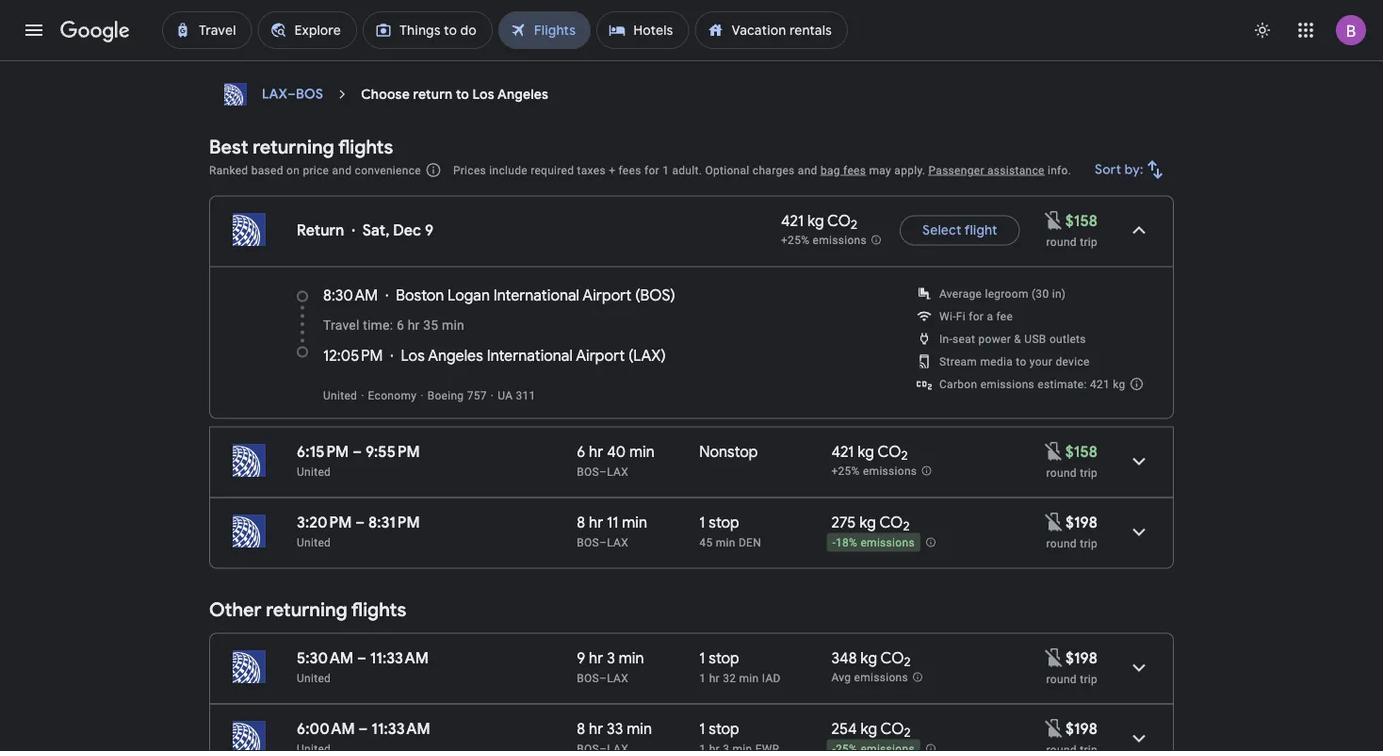 Task type: locate. For each thing, give the bounding box(es) containing it.
2 round from the top
[[1047, 466, 1077, 479]]

in-
[[940, 332, 953, 346]]

usb
[[1025, 332, 1047, 346]]

hr left 11
[[589, 513, 604, 532]]

2 vertical spatial $198
[[1066, 719, 1098, 739]]

18%
[[836, 537, 858, 550]]

hr left 40
[[589, 442, 604, 461]]

1 vertical spatial )
[[661, 346, 666, 365]]

kg up avg emissions
[[861, 649, 878, 668]]

boston
[[396, 286, 444, 305]]

1 vertical spatial $198
[[1066, 649, 1098, 668]]

1 horizontal spatial 6
[[577, 442, 586, 461]]

0 vertical spatial +25% emissions
[[782, 234, 867, 247]]

$198 left flight details. leaves boston logan international airport at 6:00 am on saturday, december 9 and arrives at los angeles international airport at 11:33 am on saturday, december 9. image
[[1066, 719, 1098, 739]]

round for 421
[[1047, 466, 1077, 479]]

2 and from the left
[[798, 164, 818, 177]]

returning
[[253, 135, 334, 159], [266, 598, 347, 622]]

Departure time: 8:30 AM. text field
[[323, 286, 378, 305]]

1 8 from the top
[[577, 513, 586, 532]]

1 stop
[[700, 719, 740, 739]]

united down departure time: 3:20 pm. text field
[[297, 536, 331, 549]]

1 $198 from the top
[[1066, 513, 1098, 532]]

0 vertical spatial )
[[671, 286, 676, 305]]

round trip down 158 us dollars text field
[[1047, 466, 1098, 479]]

choose return to los angeles
[[361, 86, 549, 103]]

757
[[467, 389, 487, 402]]

flight
[[965, 222, 998, 239]]

0 vertical spatial this price for this flight doesn't include overhead bin access. if you need a carry-on bag, use the bags filter to update prices. image
[[1043, 209, 1066, 232]]

0 horizontal spatial )
[[661, 346, 666, 365]]

8 left 33
[[577, 719, 586, 739]]

min inside 6 hr 40 min bos – lax
[[630, 442, 655, 461]]

0 horizontal spatial 6
[[397, 318, 404, 333]]

198 US dollars text field
[[1066, 719, 1098, 739]]

1 1 stop flight. element from the top
[[700, 513, 740, 535]]

times button
[[671, 0, 752, 29]]

0 horizontal spatial 421
[[782, 211, 804, 230]]

min right 32
[[740, 672, 759, 685]]

flights for best returning flights
[[338, 135, 393, 159]]

2 vertical spatial stop
[[709, 719, 740, 739]]

this price for this flight doesn't include overhead bin access. if you need a carry-on bag, use the bags filter to update prices. image up 198 us dollars text box
[[1044, 646, 1066, 669]]

min right 33
[[627, 719, 652, 739]]

media
[[981, 355, 1013, 368]]

– down 40
[[600, 465, 607, 478]]

kg inside 254 kg co 2
[[861, 719, 878, 739]]

– right 'departure time: 6:15 pm.' text field
[[353, 442, 362, 461]]

trip down $198 text box
[[1081, 673, 1098, 686]]

min inside 1 stop 45 min den
[[716, 536, 736, 549]]

1 vertical spatial airport
[[576, 346, 625, 365]]

other
[[209, 598, 262, 622]]

round down $158 text box
[[1047, 235, 1077, 248]]

2 inside 275 kg co 2
[[904, 519, 910, 535]]

bag fees button
[[821, 164, 867, 177]]

kg inside 348 kg co 2
[[861, 649, 878, 668]]

hr inside 8 hr 11 min bos – lax
[[589, 513, 604, 532]]

– inside 5:30 am – 11:33 am united
[[357, 649, 367, 668]]

0 vertical spatial 9
[[425, 221, 434, 240]]

1 horizontal spatial (
[[636, 286, 641, 305]]

1 horizontal spatial )
[[671, 286, 676, 305]]

returning for other
[[266, 598, 347, 622]]

to right return at left
[[456, 86, 470, 103]]

select flight
[[923, 222, 998, 239]]

flights up leaves boston logan international airport at 5:30 am on saturday, december 9 and arrives at los angeles international airport at 11:33 am on saturday, december 9. element
[[352, 598, 407, 622]]

seat
[[953, 332, 976, 346]]

hr inside 6 hr 40 min bos – lax
[[589, 442, 604, 461]]

1 vertical spatial this price for this flight doesn't include overhead bin access. if you need a carry-on bag, use the bags filter to update prices. image
[[1044, 646, 1066, 669]]

6 right time:
[[397, 318, 404, 333]]

united for 3:20 pm
[[297, 536, 331, 549]]

bags button
[[507, 0, 581, 29]]

and
[[332, 164, 352, 177], [798, 164, 818, 177]]

co up avg emissions
[[881, 649, 905, 668]]

$158 down sort
[[1066, 211, 1098, 230]]

(
[[636, 286, 641, 305], [629, 346, 634, 365]]

2 8 from the top
[[577, 719, 586, 739]]

0 vertical spatial (
[[636, 286, 641, 305]]

1 vertical spatial 8
[[577, 719, 586, 739]]

1 horizontal spatial for
[[969, 310, 984, 323]]

international up 311
[[487, 346, 573, 365]]

trip down 158 us dollars text field
[[1081, 466, 1098, 479]]

1 stop from the top
[[709, 513, 740, 532]]

fee
[[997, 310, 1014, 323]]

1 this price for this flight doesn't include overhead bin access. if you need a carry-on bag, use the bags filter to update prices. image from the top
[[1044, 511, 1066, 533]]

2 vertical spatial 1 stop flight. element
[[700, 719, 740, 741]]

1 horizontal spatial and
[[798, 164, 818, 177]]

Arrival time: 11:33 AM. text field
[[370, 649, 429, 668]]

los right return at left
[[473, 86, 495, 103]]

lax inside 6 hr 40 min bos – lax
[[607, 465, 629, 478]]

8 inside the total duration 8 hr 33 min. element
[[577, 719, 586, 739]]

) for boston logan international airport ( bos )
[[671, 286, 676, 305]]

1 horizontal spatial fees
[[844, 164, 867, 177]]

stop inside 1 stop 1 hr 32 min iad
[[709, 649, 740, 668]]

0 vertical spatial 8
[[577, 513, 586, 532]]

– inside 8 hr 11 min bos – lax
[[600, 536, 607, 549]]

this price for this flight doesn't include overhead bin access. if you need a carry-on bag, use the bags filter to update prices. image
[[1044, 511, 1066, 533], [1044, 646, 1066, 669]]

3 this price for this flight doesn't include overhead bin access. if you need a carry-on bag, use the bags filter to update prices. image from the top
[[1044, 717, 1066, 740]]

stop down 32
[[709, 719, 740, 739]]

fees right +
[[619, 164, 642, 177]]

348
[[832, 649, 857, 668]]

passenger
[[929, 164, 985, 177]]

–
[[288, 86, 296, 103], [353, 442, 362, 461], [600, 465, 607, 478], [356, 513, 365, 532], [600, 536, 607, 549], [357, 649, 367, 668], [600, 672, 607, 685], [359, 719, 368, 739]]

158 US dollars text field
[[1066, 442, 1098, 461]]

) for los angeles international airport ( lax )
[[661, 346, 666, 365]]

0 vertical spatial 421
[[782, 211, 804, 230]]

trip down $198 text field
[[1081, 537, 1098, 550]]

main content
[[209, 75, 1175, 751]]

+25% down charges
[[782, 234, 810, 247]]

$158 left flight details. leaves boston logan international airport at 6:15 pm on saturday, december 9 and arrives at los angeles international airport at 9:55 pm on saturday, december 9. icon
[[1066, 442, 1098, 461]]

round for 348
[[1047, 673, 1077, 686]]

 image
[[491, 389, 494, 402]]

1 vertical spatial 9
[[577, 649, 586, 668]]

angeles down 35
[[428, 346, 484, 365]]

0 horizontal spatial for
[[645, 164, 660, 177]]

los down 35
[[401, 346, 425, 365]]

min for 8 hr 33 min
[[627, 719, 652, 739]]

1 $158 from the top
[[1066, 211, 1098, 230]]

by:
[[1126, 161, 1144, 178]]

airport
[[583, 286, 632, 305], [576, 346, 625, 365]]

$198
[[1066, 513, 1098, 532], [1066, 649, 1098, 668], [1066, 719, 1098, 739]]

hr inside 1 stop 1 hr 32 min iad
[[710, 672, 720, 685]]

0 vertical spatial airport
[[583, 286, 632, 305]]

carbon emissions estimate: 421 kilograms element
[[940, 378, 1126, 391]]

bos for 6 hr 40 min
[[577, 465, 600, 478]]

1 up layover (1 of 1) is a 1 hr 32 min layover at dulles international airport in washington. element on the bottom right
[[700, 649, 706, 668]]

2 stop from the top
[[709, 649, 740, 668]]

5:30 am
[[297, 649, 354, 668]]

Departure time: 3:20 PM. text field
[[297, 513, 352, 532]]

– down the "3"
[[600, 672, 607, 685]]

8 inside 8 hr 11 min bos – lax
[[577, 513, 586, 532]]

– right departure time: 5:30 am. text box
[[357, 649, 367, 668]]

los
[[473, 86, 495, 103], [401, 346, 425, 365]]

4 round trip from the top
[[1047, 673, 1098, 686]]

– inside "3:20 pm – 8:31 pm united"
[[356, 513, 365, 532]]

hr left 32
[[710, 672, 720, 685]]

2 up 275 kg co 2
[[902, 448, 908, 464]]

3 round trip from the top
[[1047, 537, 1098, 550]]

a
[[987, 310, 994, 323]]

9 left the "3"
[[577, 649, 586, 668]]

stop up 45
[[709, 513, 740, 532]]

this price for this flight doesn't include overhead bin access. if you need a carry-on bag, use the bags filter to update prices. image down $198 text box
[[1044, 717, 1066, 740]]

1 stop flight. element up 32
[[700, 649, 740, 671]]

angeles up include
[[498, 86, 549, 103]]

421 right estimate:
[[1091, 378, 1111, 391]]

dec
[[393, 221, 422, 240]]

bos inside 6 hr 40 min bos – lax
[[577, 465, 600, 478]]

0 vertical spatial $198
[[1066, 513, 1098, 532]]

average
[[940, 287, 983, 300]]

0 vertical spatial international
[[494, 286, 580, 305]]

0 horizontal spatial to
[[456, 86, 470, 103]]

min inside 9 hr 3 min bos – lax
[[619, 649, 644, 668]]

9:55 pm
[[366, 442, 420, 461]]

for
[[645, 164, 660, 177], [969, 310, 984, 323]]

min for 1 stop 45 min den
[[716, 536, 736, 549]]

8
[[577, 513, 586, 532], [577, 719, 586, 739]]

1 horizontal spatial angeles
[[498, 86, 549, 103]]

filters
[[264, 6, 300, 23]]

min right the "3"
[[619, 649, 644, 668]]

united inside "3:20 pm – 8:31 pm united"
[[297, 536, 331, 549]]

3 1 stop flight. element from the top
[[700, 719, 740, 741]]

hr
[[408, 318, 420, 333], [589, 442, 604, 461], [589, 513, 604, 532], [589, 649, 604, 668], [710, 672, 720, 685], [589, 719, 604, 739]]

trip down $158 text box
[[1081, 235, 1098, 248]]

421 down charges
[[782, 211, 804, 230]]

for left adult. on the top
[[645, 164, 660, 177]]

9
[[425, 221, 434, 240], [577, 649, 586, 668]]

1 vertical spatial returning
[[266, 598, 347, 622]]

this price for this flight doesn't include overhead bin access. if you need a carry-on bag, use the bags filter to update prices. image
[[1043, 209, 1066, 232], [1043, 440, 1066, 463], [1044, 717, 1066, 740]]

co up 275 kg co 2
[[878, 442, 902, 461]]

1 vertical spatial 11:33 am
[[372, 719, 430, 739]]

round down $198 text field
[[1047, 537, 1077, 550]]

2 this price for this flight doesn't include overhead bin access. if you need a carry-on bag, use the bags filter to update prices. image from the top
[[1043, 440, 1066, 463]]

+25% emissions up 275 kg co 2
[[832, 465, 918, 478]]

on
[[287, 164, 300, 177]]

0 vertical spatial angeles
[[498, 86, 549, 103]]

1 vertical spatial 1 stop flight. element
[[700, 649, 740, 671]]

2
[[851, 217, 858, 233], [902, 448, 908, 464], [904, 519, 910, 535], [905, 654, 911, 670], [905, 725, 911, 741]]

$198 left flight details. leaves boston logan international airport at 5:30 am on saturday, december 9 and arrives at los angeles international airport at 11:33 am on saturday, december 9. icon
[[1066, 649, 1098, 668]]

emissions down 275 kg co 2
[[861, 537, 915, 550]]

1 vertical spatial to
[[1017, 355, 1027, 368]]

0 vertical spatial $158
[[1066, 211, 1098, 230]]

+25% emissions
[[782, 234, 867, 247], [832, 465, 918, 478]]

0 vertical spatial 11:33 am
[[370, 649, 429, 668]]

11:33 am inside 5:30 am – 11:33 am united
[[370, 649, 429, 668]]

1 this price for this flight doesn't include overhead bin access. if you need a carry-on bag, use the bags filter to update prices. image from the top
[[1043, 209, 1066, 232]]

0 vertical spatial 1 stop flight. element
[[700, 513, 740, 535]]

2 vertical spatial this price for this flight doesn't include overhead bin access. if you need a carry-on bag, use the bags filter to update prices. image
[[1044, 717, 1066, 740]]

1 stop flight. element
[[700, 513, 740, 535], [700, 649, 740, 671], [700, 719, 740, 741]]

min
[[442, 318, 465, 333], [630, 442, 655, 461], [622, 513, 648, 532], [716, 536, 736, 549], [619, 649, 644, 668], [740, 672, 759, 685], [627, 719, 652, 739]]

+25%
[[782, 234, 810, 247], [832, 465, 860, 478]]

hr left 35
[[408, 318, 420, 333]]

$158 for $158 text box
[[1066, 211, 1098, 230]]

2 horizontal spatial 421
[[1091, 378, 1111, 391]]

9 inside 9 hr 3 min bos – lax
[[577, 649, 586, 668]]

0 vertical spatial this price for this flight doesn't include overhead bin access. if you need a carry-on bag, use the bags filter to update prices. image
[[1044, 511, 1066, 533]]

1 vertical spatial flights
[[352, 598, 407, 622]]

kg up 275 kg co 2
[[858, 442, 875, 461]]

kg right estimate:
[[1114, 378, 1126, 391]]

0 vertical spatial 6
[[397, 318, 404, 333]]

(30
[[1032, 287, 1050, 300]]

( for lax
[[629, 346, 634, 365]]

round trip down $198 text field
[[1047, 537, 1098, 550]]

6 inside 6 hr 40 min bos – lax
[[577, 442, 586, 461]]

stop for 1 stop 1 hr 32 min iad
[[709, 649, 740, 668]]

required
[[531, 164, 574, 177]]

nonstop
[[700, 442, 758, 461]]

round down 158 us dollars text field
[[1047, 466, 1077, 479]]

co
[[828, 211, 851, 230], [878, 442, 902, 461], [880, 513, 904, 532], [881, 649, 905, 668], [881, 719, 905, 739]]

iad
[[762, 672, 781, 685]]

1 horizontal spatial 9
[[577, 649, 586, 668]]

$198 left flight details. leaves boston logan international airport at 3:20 pm on saturday, december 9 and arrives at los angeles international airport at 8:31 pm on saturday, december 9. image
[[1066, 513, 1098, 532]]

2 inside 348 kg co 2
[[905, 654, 911, 670]]

flights up convenience
[[338, 135, 393, 159]]

times
[[683, 6, 720, 23]]

421 kg co 2 down bag
[[782, 211, 858, 233]]

– down 11
[[600, 536, 607, 549]]

3 trip from the top
[[1081, 537, 1098, 550]]

1 left adult. on the top
[[663, 164, 670, 177]]

hr left 33
[[589, 719, 604, 739]]

1 vertical spatial 6
[[577, 442, 586, 461]]

co right 254 at right bottom
[[881, 719, 905, 739]]

co inside 348 kg co 2
[[881, 649, 905, 668]]

3 stop from the top
[[709, 719, 740, 739]]

None search field
[[209, 0, 1175, 60]]

11:33 am down arrival time: 11:33 am. text box
[[372, 719, 430, 739]]

$198 for 254
[[1066, 719, 1098, 739]]

4 round from the top
[[1047, 673, 1077, 686]]

select flight button
[[900, 208, 1021, 253]]

hr left the "3"
[[589, 649, 604, 668]]

1 vertical spatial $158
[[1066, 442, 1098, 461]]

this price for this flight doesn't include overhead bin access. if you need a carry-on bag, use the bags filter to update prices. image down assistance
[[1043, 209, 1066, 232]]

8 for 8 hr 33 min
[[577, 719, 586, 739]]

include
[[490, 164, 528, 177]]

1 vertical spatial (
[[629, 346, 634, 365]]

8 left 11
[[577, 513, 586, 532]]

1 horizontal spatial +25%
[[832, 465, 860, 478]]

0 horizontal spatial 9
[[425, 221, 434, 240]]

6:00 am
[[297, 719, 355, 739]]

2 this price for this flight doesn't include overhead bin access. if you need a carry-on bag, use the bags filter to update prices. image from the top
[[1044, 646, 1066, 669]]

adult.
[[673, 164, 703, 177]]

hr for 8 hr 11 min bos – lax
[[589, 513, 604, 532]]

1 vertical spatial +25% emissions
[[832, 465, 918, 478]]

hr inside 9 hr 3 min bos – lax
[[589, 649, 604, 668]]

united down "12:05 pm" text box
[[323, 389, 357, 402]]

kg inside 275 kg co 2
[[860, 513, 877, 532]]

0 vertical spatial los
[[473, 86, 495, 103]]

421 kg co 2
[[782, 211, 858, 233], [832, 442, 908, 464]]

co inside 275 kg co 2
[[880, 513, 904, 532]]

round down $198 text box
[[1047, 673, 1077, 686]]

0 horizontal spatial los
[[401, 346, 425, 365]]

0 horizontal spatial fees
[[619, 164, 642, 177]]

$198 for 348
[[1066, 649, 1098, 668]]

for left the "a"
[[969, 310, 984, 323]]

and left bag
[[798, 164, 818, 177]]

– up best returning flights
[[288, 86, 296, 103]]

3 $198 from the top
[[1066, 719, 1098, 739]]

kg
[[808, 211, 825, 230], [1114, 378, 1126, 391], [858, 442, 875, 461], [860, 513, 877, 532], [861, 649, 878, 668], [861, 719, 878, 739]]

min inside 1 stop 1 hr 32 min iad
[[740, 672, 759, 685]]

0 horizontal spatial +25%
[[782, 234, 810, 247]]

travel
[[323, 318, 360, 333]]

leaves boston logan international airport at 3:20 pm on saturday, december 9 and arrives at los angeles international airport at 8:31 pm on saturday, december 9. element
[[297, 513, 420, 532]]

stop
[[709, 513, 740, 532], [709, 649, 740, 668], [709, 719, 740, 739]]

1 trip from the top
[[1081, 235, 1098, 248]]

stop up 32
[[709, 649, 740, 668]]

Arrival time: 9:55 PM. text field
[[366, 442, 420, 461]]

421 kg co 2 up 275 kg co 2
[[832, 442, 908, 464]]

0 vertical spatial returning
[[253, 135, 334, 159]]

0 horizontal spatial and
[[332, 164, 352, 177]]

international for angeles
[[487, 346, 573, 365]]

0 vertical spatial stop
[[709, 513, 740, 532]]

flight details. leaves boston logan international airport at 6:15 pm on saturday, december 9 and arrives at los angeles international airport at 9:55 pm on saturday, december 9. image
[[1117, 439, 1162, 484]]

3 round from the top
[[1047, 537, 1077, 550]]

kg up "-18% emissions"
[[860, 513, 877, 532]]

none search field containing all filters
[[209, 0, 1175, 60]]

change appearance image
[[1241, 8, 1286, 53]]

0 vertical spatial to
[[456, 86, 470, 103]]

0 vertical spatial +25%
[[782, 234, 810, 247]]

total duration 6 hr 40 min. element
[[577, 442, 700, 464]]

min right 11
[[622, 513, 648, 532]]

2 $198 from the top
[[1066, 649, 1098, 668]]

1 horizontal spatial 421
[[832, 442, 855, 461]]

boeing 757
[[428, 389, 487, 402]]

flight details. leaves boston logan international airport at 6:00 am on saturday, december 9 and arrives at los angeles international airport at 11:33 am on saturday, december 9. image
[[1117, 716, 1162, 751]]

trip for 421
[[1081, 466, 1098, 479]]

( for bos
[[636, 286, 641, 305]]

lax inside 8 hr 11 min bos – lax
[[607, 536, 629, 549]]

learn more about ranking image
[[425, 162, 442, 179]]

1 up 45
[[700, 513, 706, 532]]

lax inside 9 hr 3 min bos – lax
[[607, 672, 629, 685]]

united down 'departure time: 6:15 pm.' text field
[[297, 465, 331, 478]]

hr for 8 hr 33 min
[[589, 719, 604, 739]]

2 up avg emissions
[[905, 654, 911, 670]]

1 inside 1 stop 45 min den
[[700, 513, 706, 532]]

0 vertical spatial flights
[[338, 135, 393, 159]]

0 vertical spatial for
[[645, 164, 660, 177]]

1 down 1 stop 1 hr 32 min iad
[[700, 719, 706, 739]]

4 trip from the top
[[1081, 673, 1098, 686]]

2 $158 from the top
[[1066, 442, 1098, 461]]

united inside 5:30 am – 11:33 am united
[[297, 672, 331, 685]]

this price for this flight doesn't include overhead bin access. if you need a carry-on bag, use the bags filter to update prices. image down estimate:
[[1043, 440, 1066, 463]]

2 trip from the top
[[1081, 466, 1098, 479]]

flights
[[338, 135, 393, 159], [352, 598, 407, 622]]

2 right 254 at right bottom
[[905, 725, 911, 741]]

avg emissions
[[832, 671, 909, 685]]

min inside 8 hr 11 min bos – lax
[[622, 513, 648, 532]]

min right 40
[[630, 442, 655, 461]]

nonstop flight. element
[[700, 442, 758, 464]]

round for 275
[[1047, 537, 1077, 550]]

421
[[782, 211, 804, 230], [1091, 378, 1111, 391], [832, 442, 855, 461]]

1 stop flight. element for 8 hr 11 min
[[700, 513, 740, 535]]

2 1 stop flight. element from the top
[[700, 649, 740, 671]]

– inside 6:15 pm – 9:55 pm united
[[353, 442, 362, 461]]

2 vertical spatial 421
[[832, 442, 855, 461]]

and right price
[[332, 164, 352, 177]]

to left your
[[1017, 355, 1027, 368]]

9 right dec
[[425, 221, 434, 240]]

+25% emissions down bag
[[782, 234, 867, 247]]

this price for this flight doesn't include overhead bin access. if you need a carry-on bag, use the bags filter to update prices. image down 158 us dollars text field
[[1044, 511, 1066, 533]]

taxes
[[577, 164, 606, 177]]

kg for 9 hr 3 min
[[861, 649, 878, 668]]

2 inside 254 kg co 2
[[905, 725, 911, 741]]

bos inside 8 hr 11 min bos – lax
[[577, 536, 600, 549]]

0 horizontal spatial (
[[629, 346, 634, 365]]

$198 for 275
[[1066, 513, 1098, 532]]

price button
[[589, 0, 664, 29]]

1 stop flight. element down 32
[[700, 719, 740, 741]]

1 vertical spatial for
[[969, 310, 984, 323]]

1 vertical spatial stop
[[709, 649, 740, 668]]

emissions down 348 kg co 2
[[855, 671, 909, 685]]

1 vertical spatial angeles
[[428, 346, 484, 365]]

2 round trip from the top
[[1047, 466, 1098, 479]]

airport for los angeles international airport
[[576, 346, 625, 365]]

total duration 8 hr 33 min. element
[[577, 719, 700, 741]]

international up los angeles international airport ( lax )
[[494, 286, 580, 305]]

6 left 40
[[577, 442, 586, 461]]

total duration 9 hr 3 min. element
[[577, 649, 700, 671]]

min for 8 hr 11 min bos – lax
[[622, 513, 648, 532]]

stop inside 1 stop 45 min den
[[709, 513, 740, 532]]

bos inside 9 hr 3 min bos – lax
[[577, 672, 600, 685]]

1 vertical spatial international
[[487, 346, 573, 365]]

1 horizontal spatial to
[[1017, 355, 1027, 368]]

kg right 254 at right bottom
[[861, 719, 878, 739]]

11:33 am up arrival time: 11:33 am. text field
[[370, 649, 429, 668]]

layover (1 of 1) is a 1 hr 32 min layover at dulles international airport in washington. element
[[700, 671, 822, 686]]

1 vertical spatial this price for this flight doesn't include overhead bin access. if you need a carry-on bag, use the bags filter to update prices. image
[[1043, 440, 1066, 463]]

united inside 6:15 pm – 9:55 pm united
[[297, 465, 331, 478]]

round trip down $198 text box
[[1047, 673, 1098, 686]]



Task type: vqa. For each thing, say whether or not it's contained in the screenshot.
round for 275
yes



Task type: describe. For each thing, give the bounding box(es) containing it.
flights for other returning flights
[[352, 598, 407, 622]]

boston logan international airport ( bos )
[[396, 286, 676, 305]]

time:
[[363, 318, 393, 333]]

round trip for 348
[[1047, 673, 1098, 686]]

1 fees from the left
[[619, 164, 642, 177]]

airlines button
[[409, 0, 500, 29]]

international for logan
[[494, 286, 580, 305]]

stop for 1 stop 45 min den
[[709, 513, 740, 532]]

311
[[516, 389, 536, 402]]

Departure time: 6:00 AM. text field
[[297, 719, 355, 739]]

co for 3
[[881, 649, 905, 668]]

leaves boston logan international airport at 6:15 pm on saturday, december 9 and arrives at los angeles international airport at 9:55 pm on saturday, december 9. element
[[297, 442, 420, 461]]

1 for 1 stop 45 min den
[[700, 513, 706, 532]]

your
[[1030, 355, 1053, 368]]

legroom
[[986, 287, 1029, 300]]

prices include required taxes + fees for 1 adult. optional charges and bag fees may apply. passenger assistance
[[453, 164, 1045, 177]]

&
[[1015, 332, 1022, 346]]

main content containing best returning flights
[[209, 75, 1175, 751]]

airport for boston logan international airport
[[583, 286, 632, 305]]

logan
[[448, 286, 490, 305]]

1 stop flight. element for 8 hr 33 min
[[700, 719, 740, 741]]

254
[[832, 719, 858, 739]]

leaves boston logan international airport at 5:30 am on saturday, december 9 and arrives at los angeles international airport at 11:33 am on saturday, december 9. element
[[297, 649, 429, 668]]

1 for 1 stop
[[700, 719, 706, 739]]

charges
[[753, 164, 795, 177]]

11:33 am for 5:30 am – 11:33 am united
[[370, 649, 429, 668]]

kg for 8 hr 11 min
[[860, 513, 877, 532]]

40
[[607, 442, 626, 461]]

33
[[607, 719, 624, 739]]

2 for 40
[[902, 448, 908, 464]]

assistance
[[988, 164, 1045, 177]]

co down bag fees button
[[828, 211, 851, 230]]

kg for 8 hr 33 min
[[861, 719, 878, 739]]

may
[[870, 164, 892, 177]]

Arrival time: 12:05 PM. text field
[[323, 346, 383, 365]]

35
[[423, 318, 439, 333]]

bos for 9 hr 3 min
[[577, 672, 600, 685]]

emissions down stream media to your device on the top right of page
[[981, 378, 1035, 391]]

8:30 am
[[323, 286, 378, 305]]

lax – bos
[[262, 86, 324, 103]]

prices
[[453, 164, 486, 177]]

price
[[600, 6, 632, 23]]

6 hr 40 min bos – lax
[[577, 442, 655, 478]]

bag
[[821, 164, 841, 177]]

layover (1 of 1) is a 45 min layover at denver international airport in denver. element
[[700, 535, 822, 550]]

round trip for 275
[[1047, 537, 1098, 550]]

optional
[[706, 164, 750, 177]]

275 kg co 2
[[832, 513, 910, 535]]

hr for 9 hr 3 min bos – lax
[[589, 649, 604, 668]]

hr for 6 hr 40 min bos – lax
[[589, 442, 604, 461]]

275
[[832, 513, 856, 532]]

total duration 8 hr 11 min. element
[[577, 513, 700, 535]]

lax for 8 hr 11 min
[[607, 536, 629, 549]]

45
[[700, 536, 713, 549]]

based
[[251, 164, 284, 177]]

– right 6:00 am text field
[[359, 719, 368, 739]]

-
[[833, 537, 836, 550]]

trip for 275
[[1081, 537, 1098, 550]]

price
[[303, 164, 329, 177]]

this price for this flight doesn't include overhead bin access. if you need a carry-on bag, use the bags filter to update prices. image for 254
[[1044, 717, 1066, 740]]

348 kg co 2
[[832, 649, 911, 670]]

3:20 pm – 8:31 pm united
[[297, 513, 420, 549]]

stop for 1 stop
[[709, 719, 740, 739]]

ua 311
[[498, 389, 536, 402]]

2 for 11
[[904, 519, 910, 535]]

1 for 1 stop 1 hr 32 min iad
[[700, 649, 706, 668]]

los angeles international airport ( lax )
[[401, 346, 666, 365]]

1 round trip from the top
[[1047, 235, 1098, 248]]

1 stop flight. element for 9 hr 3 min
[[700, 649, 740, 671]]

254 kg co 2
[[832, 719, 911, 741]]

kg down bag
[[808, 211, 825, 230]]

device
[[1056, 355, 1090, 368]]

power
[[979, 332, 1012, 346]]

bos for 8 hr 11 min
[[577, 536, 600, 549]]

convenience
[[355, 164, 421, 177]]

sort
[[1096, 161, 1122, 178]]

wi-fi for a fee
[[940, 310, 1014, 323]]

0 horizontal spatial angeles
[[428, 346, 484, 365]]

8 hr 33 min
[[577, 719, 652, 739]]

this price for this flight doesn't include overhead bin access. if you need a carry-on bag, use the bags filter to update prices. image for 275
[[1044, 511, 1066, 533]]

lax for 6 hr 40 min
[[607, 465, 629, 478]]

$158 for 158 us dollars text field
[[1066, 442, 1098, 461]]

8 hr 11 min bos – lax
[[577, 513, 648, 549]]

sort by: button
[[1088, 147, 1175, 192]]

8 for 8 hr 11 min bos – lax
[[577, 513, 586, 532]]

1 round from the top
[[1047, 235, 1077, 248]]

den
[[739, 536, 762, 549]]

co for 11
[[880, 513, 904, 532]]

9 hr 3 min bos – lax
[[577, 649, 644, 685]]

sort by:
[[1096, 161, 1144, 178]]

economy
[[368, 389, 417, 402]]

trip for 348
[[1081, 673, 1098, 686]]

32
[[723, 672, 737, 685]]

best returning flights
[[209, 135, 393, 159]]

198 US dollars text field
[[1066, 513, 1098, 532]]

158 US dollars text field
[[1066, 211, 1098, 230]]

stops
[[334, 6, 370, 23]]

flight details. leaves boston logan international airport at 3:20 pm on saturday, december 9 and arrives at los angeles international airport at 8:31 pm on saturday, december 9. image
[[1117, 510, 1162, 555]]

average legroom (30 in)
[[940, 287, 1067, 300]]

in-seat power & usb outlets
[[940, 332, 1087, 346]]

united for 5:30 am
[[297, 672, 331, 685]]

wi-
[[940, 310, 957, 323]]

select
[[923, 222, 962, 239]]

Arrival time: 11:33 AM. text field
[[372, 719, 430, 739]]

2 fees from the left
[[844, 164, 867, 177]]

2 down bag fees button
[[851, 217, 858, 233]]

ua
[[498, 389, 513, 402]]

co for 40
[[878, 442, 902, 461]]

apply.
[[895, 164, 926, 177]]

emissions up 275 kg co 2
[[863, 465, 918, 478]]

this price for this flight doesn't include overhead bin access. if you need a carry-on bag, use the bags filter to update prices. image for 348
[[1044, 646, 1066, 669]]

leaves boston logan international airport at 6:00 am on saturday, december 9 and arrives at los angeles international airport at 11:33 am on saturday, december 9. element
[[297, 719, 430, 739]]

1 and from the left
[[332, 164, 352, 177]]

stops button
[[323, 0, 402, 29]]

min right 35
[[442, 318, 465, 333]]

11
[[607, 513, 619, 532]]

6:00 am – 11:33 am
[[297, 719, 430, 739]]

11:33 am for 6:00 am – 11:33 am
[[372, 719, 430, 739]]

1 vertical spatial los
[[401, 346, 425, 365]]

emissions
[[771, 6, 833, 23]]

this price for this flight doesn't include overhead bin access. if you need a carry-on bag, use the bags filter to update prices. image for 421
[[1043, 440, 1066, 463]]

ranked based on price and convenience
[[209, 164, 421, 177]]

emissions button
[[759, 0, 865, 29]]

1 vertical spatial 421
[[1091, 378, 1111, 391]]

flight details. leaves boston logan international airport at 5:30 am on saturday, december 9 and arrives at los angeles international airport at 11:33 am on saturday, december 9. image
[[1117, 645, 1162, 691]]

avg
[[832, 671, 852, 685]]

198 US dollars text field
[[1066, 649, 1098, 668]]

boeing
[[428, 389, 464, 402]]

1 vertical spatial +25%
[[832, 465, 860, 478]]

Arrival time: 8:31 PM. text field
[[369, 513, 420, 532]]

min for 9 hr 3 min bos – lax
[[619, 649, 644, 668]]

1 vertical spatial 421 kg co 2
[[832, 442, 908, 464]]

co inside 254 kg co 2
[[881, 719, 905, 739]]

lax for 9 hr 3 min
[[607, 672, 629, 685]]

to for los
[[456, 86, 470, 103]]

passenger assistance button
[[929, 164, 1045, 177]]

stream media to your device
[[940, 355, 1090, 368]]

1 stop 1 hr 32 min iad
[[700, 649, 781, 685]]

all filters button
[[209, 0, 316, 29]]

min for 6 hr 40 min bos – lax
[[630, 442, 655, 461]]

other returning flights
[[209, 598, 407, 622]]

-18% emissions
[[833, 537, 915, 550]]

Departure time: 5:30 AM. text field
[[297, 649, 354, 668]]

– inside 6 hr 40 min bos – lax
[[600, 465, 607, 478]]

returning for best
[[253, 135, 334, 159]]

1 left 32
[[700, 672, 706, 685]]

carbon
[[940, 378, 978, 391]]

estimate:
[[1038, 378, 1088, 391]]

united for 6:15 pm
[[297, 465, 331, 478]]

Departure time: 6:15 PM. text field
[[297, 442, 349, 461]]

all
[[245, 6, 261, 23]]

kg for 6 hr 40 min
[[858, 442, 875, 461]]

choose
[[361, 86, 410, 103]]

travel time: 6 hr 35 min
[[323, 318, 465, 333]]

– inside 9 hr 3 min bos – lax
[[600, 672, 607, 685]]

to for your
[[1017, 355, 1027, 368]]

3:20 pm
[[297, 513, 352, 532]]

0 vertical spatial 421 kg co 2
[[782, 211, 858, 233]]

in)
[[1053, 287, 1067, 300]]

best
[[209, 135, 249, 159]]

emissions down bag fees button
[[813, 234, 867, 247]]

round trip for 421
[[1047, 466, 1098, 479]]

airlines
[[421, 6, 468, 23]]

1 horizontal spatial los
[[473, 86, 495, 103]]

main menu image
[[23, 19, 45, 41]]

12:05 pm
[[323, 346, 383, 365]]

2 for 3
[[905, 654, 911, 670]]



